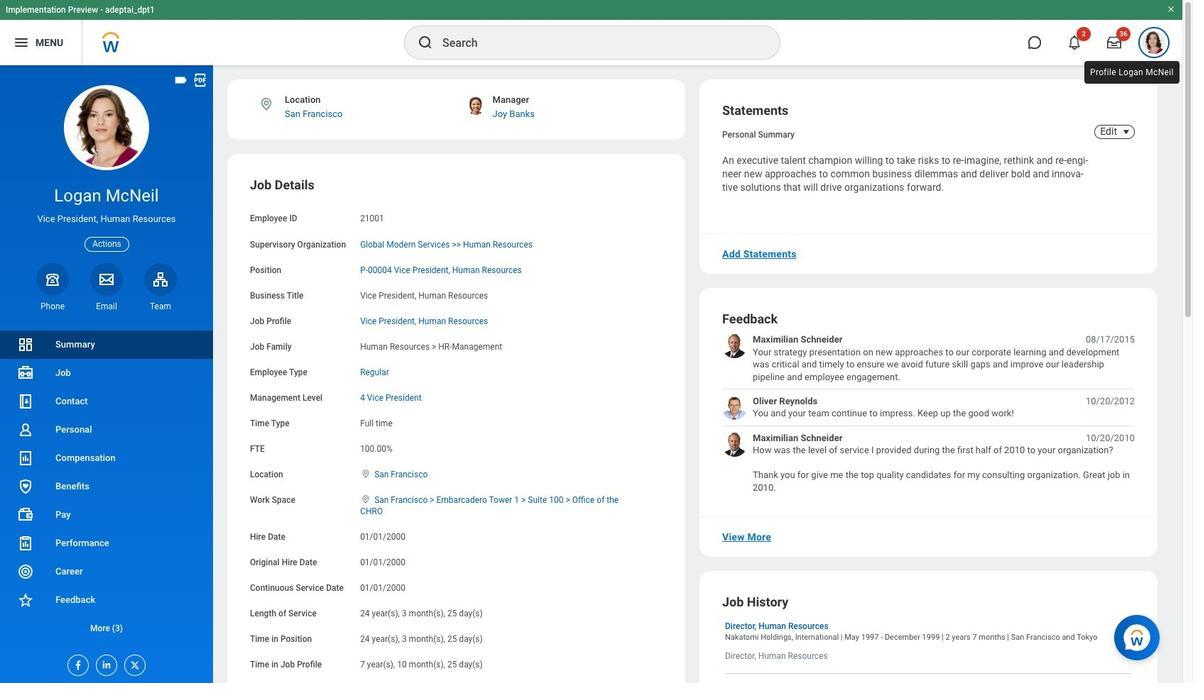 Task type: locate. For each thing, give the bounding box(es) containing it.
location image
[[259, 97, 274, 112], [360, 470, 372, 480], [360, 495, 372, 505]]

contact image
[[17, 393, 34, 410]]

compensation image
[[17, 450, 34, 467]]

employee's photo (maximilian schneider) image
[[722, 334, 747, 359], [722, 432, 747, 457]]

performance image
[[17, 535, 34, 552]]

banner
[[0, 0, 1182, 65]]

email logan mcneil element
[[90, 301, 123, 312]]

pay image
[[17, 507, 34, 524]]

group
[[250, 177, 663, 672]]

facebook image
[[68, 656, 84, 672]]

notifications large image
[[1067, 36, 1082, 50]]

1 vertical spatial location image
[[360, 470, 372, 480]]

Search Workday  search field
[[442, 27, 751, 58]]

0 vertical spatial employee's photo (maximilian schneider) image
[[722, 334, 747, 359]]

1 horizontal spatial list
[[722, 334, 1135, 494]]

tooltip
[[1082, 58, 1182, 87]]

1 vertical spatial employee's photo (maximilian schneider) image
[[722, 432, 747, 457]]

employee's photo (maximilian schneider) image up 'employee's photo (oliver reynolds)'
[[722, 334, 747, 359]]

1 employee's photo (maximilian schneider) image from the top
[[722, 334, 747, 359]]

0 horizontal spatial list
[[0, 331, 213, 643]]

employee's photo (maximilian schneider) image down 'employee's photo (oliver reynolds)'
[[722, 432, 747, 457]]

list
[[0, 331, 213, 643], [722, 334, 1135, 494]]

view printable version (pdf) image
[[192, 72, 208, 88]]

2 employee's photo (maximilian schneider) image from the top
[[722, 432, 747, 457]]

linkedin image
[[97, 656, 112, 671]]

summary image
[[17, 337, 34, 354]]

phone logan mcneil element
[[36, 301, 69, 312]]

employee's photo (oliver reynolds) image
[[722, 396, 747, 420]]

search image
[[417, 34, 434, 51]]

profile logan mcneil image
[[1143, 31, 1165, 57]]

phone image
[[43, 271, 62, 288]]

x image
[[125, 656, 141, 672]]

personal summary element
[[722, 127, 795, 140]]



Task type: vqa. For each thing, say whether or not it's contained in the screenshot.
"MENU" dropdown button
no



Task type: describe. For each thing, give the bounding box(es) containing it.
benefits image
[[17, 479, 34, 496]]

caret down image
[[1118, 126, 1135, 138]]

2 vertical spatial location image
[[360, 495, 372, 505]]

personal image
[[17, 422, 34, 439]]

navigation pane region
[[0, 65, 213, 684]]

career image
[[17, 564, 34, 581]]

feedback image
[[17, 592, 34, 609]]

0 vertical spatial location image
[[259, 97, 274, 112]]

team logan mcneil element
[[144, 301, 177, 312]]

tag image
[[173, 72, 189, 88]]

view team image
[[152, 271, 169, 288]]

inbox large image
[[1107, 36, 1121, 50]]

job image
[[17, 365, 34, 382]]

close environment banner image
[[1167, 5, 1175, 13]]

full time element
[[360, 416, 393, 429]]

justify image
[[13, 34, 30, 51]]

mail image
[[98, 271, 115, 288]]



